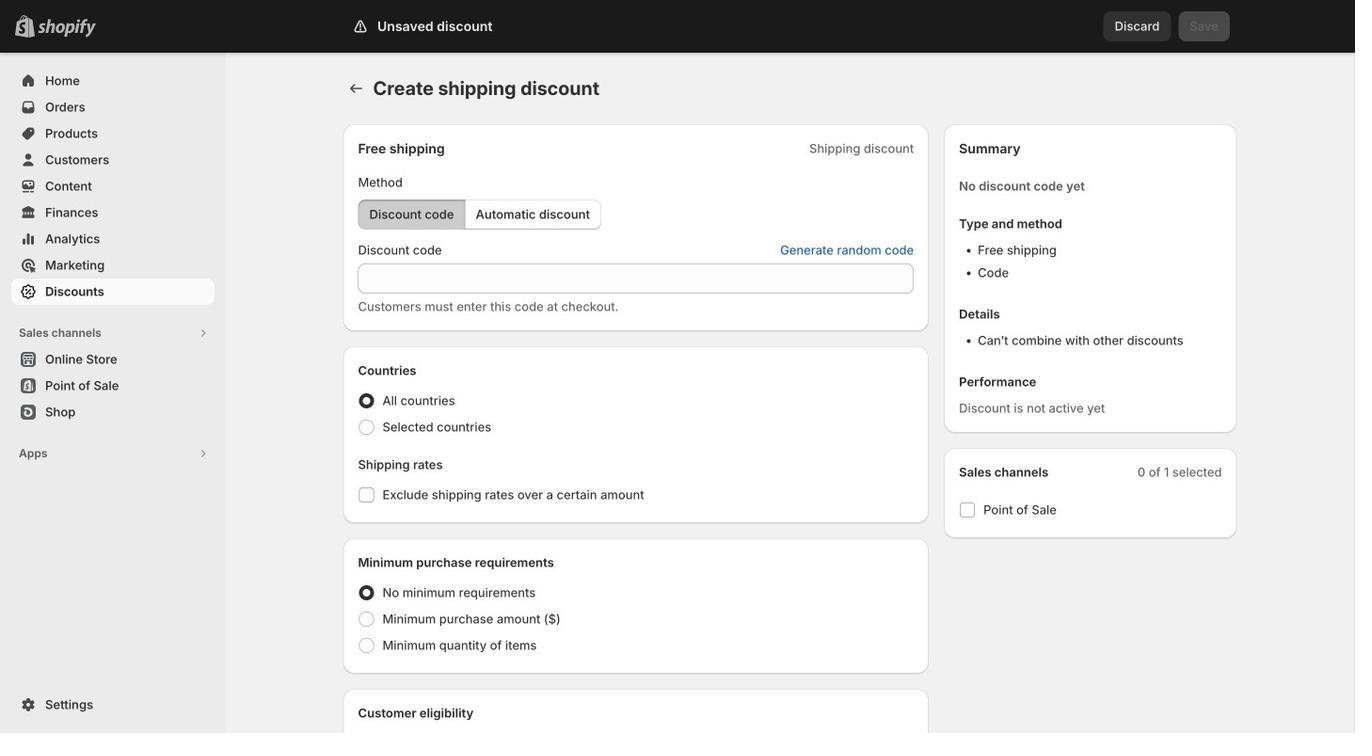 Task type: vqa. For each thing, say whether or not it's contained in the screenshot.
'Shopify' image
yes



Task type: locate. For each thing, give the bounding box(es) containing it.
None text field
[[358, 263, 914, 294]]

shopify image
[[38, 19, 96, 37]]



